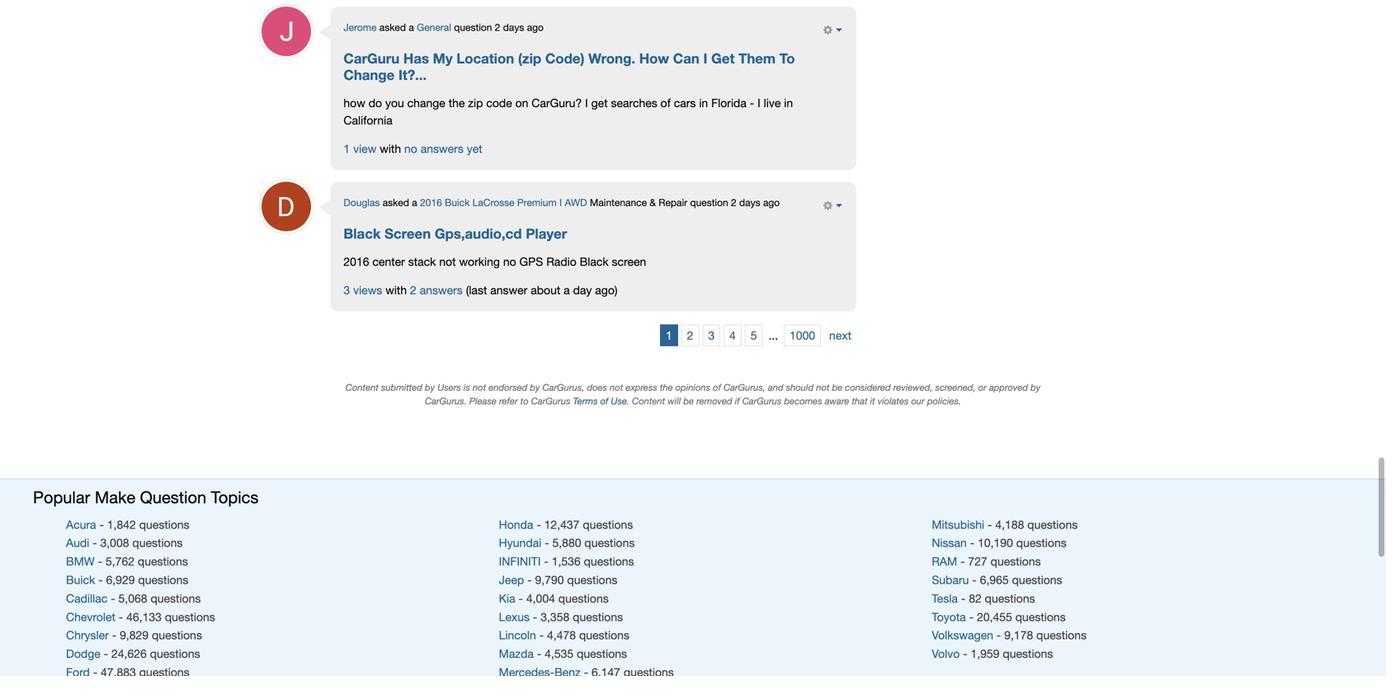 Task type: vqa. For each thing, say whether or not it's contained in the screenshot.
'1' link
yes



Task type: locate. For each thing, give the bounding box(es) containing it.
0 horizontal spatial no
[[404, 142, 418, 156]]

questions right 12,437
[[583, 518, 633, 532]]

buick down bmw
[[66, 574, 95, 587]]

not up use
[[610, 382, 623, 393]]

screen
[[385, 225, 431, 242]]

question up location
[[454, 21, 492, 33]]

1,842
[[107, 518, 136, 532]]

- inside how do you change the zip code on carguru?  i get searches of cars in florida  - i live in california
[[750, 96, 755, 110]]

1 vertical spatial with
[[386, 284, 407, 297]]

- up 9,790 at bottom
[[544, 555, 549, 569]]

not inside newest tab panel
[[439, 255, 456, 269]]

- up 727
[[970, 537, 975, 550]]

asked right jerome
[[379, 21, 406, 33]]

0 vertical spatial the
[[449, 96, 465, 110]]

- left live
[[750, 96, 755, 110]]

a left general
[[409, 21, 414, 33]]

asked for screen
[[383, 197, 409, 208]]

content submitted by users is not endorsed by cargurus, does not express the opinions of cargurus, and should not be considered reviewed, screened, or approved by cargurus. please refer to cargurus
[[346, 382, 1041, 407]]

by left users
[[425, 382, 435, 393]]

questions up 9,178
[[1016, 611, 1066, 624]]

cargurus
[[531, 396, 571, 407], [743, 396, 782, 407]]

lexus
[[499, 611, 530, 624]]

1 horizontal spatial of
[[661, 96, 671, 110]]

no right the view
[[404, 142, 418, 156]]

buick inside newest tab panel
[[445, 197, 470, 208]]

0 horizontal spatial buick
[[66, 574, 95, 587]]

of up removed
[[713, 382, 721, 393]]

no left the gps
[[503, 255, 516, 269]]

a up screen at the top of page
[[412, 197, 417, 208]]

0 horizontal spatial 2016
[[344, 255, 369, 269]]

1 vertical spatial 1
[[666, 329, 672, 343]]

- right dodge
[[104, 648, 108, 661]]

express
[[626, 382, 658, 393]]

4,478
[[547, 629, 576, 643]]

becomes
[[785, 396, 823, 407]]

asked up screen at the top of page
[[383, 197, 409, 208]]

0 horizontal spatial by
[[425, 382, 435, 393]]

82
[[969, 592, 982, 606]]

florida
[[712, 96, 747, 110]]

2
[[495, 21, 501, 33], [731, 197, 737, 208], [410, 284, 417, 297], [687, 329, 694, 343]]

question
[[140, 488, 206, 507]]

mazda
[[499, 648, 534, 661]]

- right the "kia" link
[[519, 592, 523, 606]]

2 horizontal spatial of
[[713, 382, 721, 393]]

honda link
[[499, 518, 534, 532]]

1 vertical spatial content
[[632, 396, 665, 407]]

by right endorsed
[[530, 382, 540, 393]]

days up the (zip
[[503, 21, 524, 33]]

- left 5,068
[[111, 592, 115, 606]]

2 right 1 link
[[687, 329, 694, 343]]

0 vertical spatial a
[[409, 21, 414, 33]]

tesla
[[932, 592, 958, 606]]

how
[[344, 96, 365, 110]]

with right the view
[[380, 142, 401, 156]]

- down 5,068
[[119, 611, 123, 624]]

cargurus, up terms
[[543, 382, 585, 393]]

aware
[[825, 396, 850, 407]]

-
[[750, 96, 755, 110], [99, 518, 104, 532], [537, 518, 541, 532], [988, 518, 992, 532], [93, 537, 97, 550], [545, 537, 549, 550], [970, 537, 975, 550], [98, 555, 102, 569], [544, 555, 549, 569], [961, 555, 965, 569], [98, 574, 103, 587], [528, 574, 532, 587], [973, 574, 977, 587], [111, 592, 115, 606], [519, 592, 523, 606], [961, 592, 966, 606], [119, 611, 123, 624], [533, 611, 538, 624], [970, 611, 974, 624], [112, 629, 117, 643], [540, 629, 544, 643], [997, 629, 1001, 643], [104, 648, 108, 661], [537, 648, 542, 661], [963, 648, 968, 661]]

1 horizontal spatial days
[[740, 197, 761, 208]]

answers left yet
[[421, 142, 464, 156]]

3 left views
[[344, 284, 350, 297]]

buick up black screen gps,audio,cd player
[[445, 197, 470, 208]]

5
[[751, 329, 757, 343]]

dodge
[[66, 648, 100, 661]]

be inside the content submitted by users is not endorsed by cargurus, does not express the opinions of cargurus, and should not be considered reviewed, screened, or approved by cargurus. please refer to cargurus
[[832, 382, 843, 393]]

question right repair
[[690, 197, 729, 208]]

3 by from the left
[[1031, 382, 1041, 393]]

1 for 1
[[666, 329, 672, 343]]

5,068
[[118, 592, 147, 606]]

0 vertical spatial answers
[[421, 142, 464, 156]]

stack
[[408, 255, 436, 269]]

black screen gps,audio,cd player link
[[344, 225, 567, 242]]

2 down stack
[[410, 284, 417, 297]]

questions up '4,478'
[[573, 611, 623, 624]]

change
[[407, 96, 446, 110]]

kia link
[[499, 592, 516, 606]]

content down express
[[632, 396, 665, 407]]

- left 4,535
[[537, 648, 542, 661]]

3 link
[[703, 325, 721, 347]]

10,190
[[978, 537, 1013, 550]]

3 inside 3 link
[[708, 329, 715, 343]]

my
[[433, 50, 453, 66]]

- down 82
[[970, 611, 974, 624]]

0 vertical spatial buick
[[445, 197, 470, 208]]

questions right 4,535
[[577, 648, 627, 661]]

refer
[[499, 396, 518, 407]]

1 vertical spatial a
[[412, 197, 417, 208]]

5,762
[[106, 555, 135, 569]]

the up will
[[660, 382, 673, 393]]

3 views link
[[344, 284, 382, 297]]

questions
[[139, 518, 190, 532], [583, 518, 633, 532], [1028, 518, 1078, 532], [132, 537, 183, 550], [585, 537, 635, 550], [1017, 537, 1067, 550], [138, 555, 188, 569], [584, 555, 634, 569], [991, 555, 1041, 569], [138, 574, 188, 587], [567, 574, 618, 587], [1012, 574, 1063, 587], [151, 592, 201, 606], [559, 592, 609, 606], [985, 592, 1036, 606], [165, 611, 215, 624], [573, 611, 623, 624], [1016, 611, 1066, 624], [152, 629, 202, 643], [579, 629, 630, 643], [1037, 629, 1087, 643], [150, 648, 200, 661], [577, 648, 627, 661], [1003, 648, 1054, 661]]

bmw
[[66, 555, 95, 569]]

1 vertical spatial question
[[690, 197, 729, 208]]

2 inside pagination navigation navigation
[[687, 329, 694, 343]]

0 horizontal spatial cargurus
[[531, 396, 571, 407]]

1 vertical spatial days
[[740, 197, 761, 208]]

1 horizontal spatial cargurus
[[743, 396, 782, 407]]

1 horizontal spatial ago
[[763, 197, 780, 208]]

in right 'cars' at top
[[699, 96, 708, 110]]

- left 5,880
[[545, 537, 549, 550]]

be
[[832, 382, 843, 393], [684, 396, 694, 407]]

asked
[[379, 21, 406, 33], [383, 197, 409, 208]]

0 horizontal spatial 3
[[344, 284, 350, 297]]

1 horizontal spatial 1
[[666, 329, 672, 343]]

yet
[[467, 142, 483, 156]]

be right will
[[684, 396, 694, 407]]

0 horizontal spatial 1
[[344, 142, 350, 156]]

submitted
[[381, 382, 423, 393]]

with right views
[[386, 284, 407, 297]]

0 vertical spatial no
[[404, 142, 418, 156]]

1 horizontal spatial the
[[660, 382, 673, 393]]

1000
[[790, 329, 816, 343]]

with for 2
[[386, 284, 407, 297]]

9,790
[[535, 574, 564, 587]]

questions up 5,068
[[138, 574, 188, 587]]

location
[[457, 50, 514, 66]]

1 vertical spatial the
[[660, 382, 673, 393]]

1 vertical spatial be
[[684, 396, 694, 407]]

2 vertical spatial of
[[601, 396, 609, 407]]

1 vertical spatial ago
[[763, 197, 780, 208]]

1 vertical spatial answers
[[420, 284, 463, 297]]

answers down stack
[[420, 284, 463, 297]]

0 horizontal spatial ago
[[527, 21, 544, 33]]

endorsed
[[489, 382, 528, 393]]

0 vertical spatial 3
[[344, 284, 350, 297]]

questions down 46,133 at the left of page
[[152, 629, 202, 643]]

them
[[739, 50, 776, 66]]

answers for 2
[[420, 284, 463, 297]]

- left 82
[[961, 592, 966, 606]]

...
[[769, 329, 778, 343]]

1 horizontal spatial be
[[832, 382, 843, 393]]

2016 up screen at the top of page
[[420, 197, 442, 208]]

0 vertical spatial be
[[832, 382, 843, 393]]

4,004
[[526, 592, 555, 606]]

the left zip in the left top of the page
[[449, 96, 465, 110]]

approved
[[990, 382, 1028, 393]]

nissan
[[932, 537, 967, 550]]

carguru
[[344, 50, 400, 66]]

1 vertical spatial buick
[[66, 574, 95, 587]]

a
[[409, 21, 414, 33], [412, 197, 417, 208], [564, 284, 570, 297]]

0 horizontal spatial the
[[449, 96, 465, 110]]

you
[[385, 96, 404, 110]]

jeep
[[499, 574, 524, 587]]

will
[[668, 396, 681, 407]]

1 horizontal spatial no
[[503, 255, 516, 269]]

&
[[650, 197, 656, 208]]

0 vertical spatial content
[[346, 382, 379, 393]]

a left day
[[564, 284, 570, 297]]

0 horizontal spatial in
[[699, 96, 708, 110]]

1 vertical spatial 2016
[[344, 255, 369, 269]]

topics
[[211, 488, 259, 507]]

view
[[353, 142, 377, 156]]

days
[[503, 21, 524, 33], [740, 197, 761, 208]]

no
[[404, 142, 418, 156], [503, 255, 516, 269]]

0 horizontal spatial of
[[601, 396, 609, 407]]

1 vertical spatial asked
[[383, 197, 409, 208]]

not right stack
[[439, 255, 456, 269]]

change
[[344, 66, 395, 83]]

questions right "6,965"
[[1012, 574, 1063, 587]]

1 inside pagination navigation navigation
[[666, 329, 672, 343]]

1 horizontal spatial by
[[530, 382, 540, 393]]

of left use
[[601, 396, 609, 407]]

2 answers link
[[410, 284, 463, 297]]

cargurus right to
[[531, 396, 571, 407]]

get
[[592, 96, 608, 110]]

- left 9,829
[[112, 629, 117, 643]]

cargurus down and
[[743, 396, 782, 407]]

day
[[573, 284, 592, 297]]

0 vertical spatial 2016
[[420, 197, 442, 208]]

4,188
[[996, 518, 1025, 532]]

pagination navigation navigation
[[258, 324, 857, 347]]

1 vertical spatial of
[[713, 382, 721, 393]]

black up day
[[580, 255, 609, 269]]

of left 'cars' at top
[[661, 96, 671, 110]]

1
[[344, 142, 350, 156], [666, 329, 672, 343]]

1 horizontal spatial in
[[784, 96, 793, 110]]

0 horizontal spatial cargurus,
[[543, 382, 585, 393]]

questions right 1,536
[[584, 555, 634, 569]]

0 vertical spatial 1
[[344, 142, 350, 156]]

and
[[768, 382, 784, 393]]

2 horizontal spatial by
[[1031, 382, 1041, 393]]

1 in from the left
[[699, 96, 708, 110]]

0 horizontal spatial black
[[344, 225, 381, 242]]

chrysler link
[[66, 629, 109, 643]]

cargurus,
[[543, 382, 585, 393], [724, 382, 766, 393]]

1 horizontal spatial 3
[[708, 329, 715, 343]]

9,178
[[1005, 629, 1034, 643]]

2016 up 3 views link
[[344, 255, 369, 269]]

- down the '20,455'
[[997, 629, 1001, 643]]

0 horizontal spatial content
[[346, 382, 379, 393]]

days right repair
[[740, 197, 761, 208]]

repair
[[659, 197, 688, 208]]

0 vertical spatial days
[[503, 21, 524, 33]]

be up aware
[[832, 382, 843, 393]]

tesla link
[[932, 592, 958, 606]]

0 vertical spatial asked
[[379, 21, 406, 33]]

1 vertical spatial black
[[580, 255, 609, 269]]

general link
[[417, 21, 451, 33]]

how
[[639, 50, 669, 66]]

1000 link
[[784, 325, 821, 347]]

volkswagen link
[[932, 629, 994, 643]]

black down douglas
[[344, 225, 381, 242]]

3 right 2 link
[[708, 329, 715, 343]]

1 left 2 link
[[666, 329, 672, 343]]

volvo link
[[932, 648, 960, 661]]

3
[[344, 284, 350, 297], [708, 329, 715, 343]]

- right bmw link
[[98, 555, 102, 569]]

cargurus inside the content submitted by users is not endorsed by cargurus, does not express the opinions of cargurus, and should not be considered reviewed, screened, or approved by cargurus. please refer to cargurus
[[531, 396, 571, 407]]

2 cargurus, from the left
[[724, 382, 766, 393]]

0 vertical spatial with
[[380, 142, 401, 156]]

1 horizontal spatial cargurus,
[[724, 382, 766, 393]]

about
[[531, 284, 561, 297]]

in
[[699, 96, 708, 110], [784, 96, 793, 110]]

content left submitted
[[346, 382, 379, 393]]

cargurus, up if
[[724, 382, 766, 393]]

1 cargurus from the left
[[531, 396, 571, 407]]

1 vertical spatial 3
[[708, 329, 715, 343]]

4 link
[[724, 325, 742, 347]]

0 vertical spatial of
[[661, 96, 671, 110]]

0 vertical spatial question
[[454, 21, 492, 33]]

it
[[871, 396, 875, 407]]

questions right '4,478'
[[579, 629, 630, 643]]

by right the approved
[[1031, 382, 1041, 393]]

answers
[[421, 142, 464, 156], [420, 284, 463, 297]]

1 horizontal spatial buick
[[445, 197, 470, 208]]

in right live
[[784, 96, 793, 110]]

1 left the view
[[344, 142, 350, 156]]

2 in from the left
[[784, 96, 793, 110]]



Task type: describe. For each thing, give the bounding box(es) containing it.
1 vertical spatial no
[[503, 255, 516, 269]]

not right is at the bottom
[[473, 382, 486, 393]]

buick link
[[66, 574, 95, 587]]

- right honda
[[537, 518, 541, 532]]

opinions
[[676, 382, 711, 393]]

- left the 6,929 at the bottom of page
[[98, 574, 103, 587]]

toyota link
[[932, 611, 966, 624]]

black screen gps,audio,cd player
[[344, 225, 567, 242]]

wrong.
[[589, 50, 636, 66]]

- right jeep link
[[528, 574, 532, 587]]

2 cargurus from the left
[[743, 396, 782, 407]]

not up aware
[[816, 382, 830, 393]]

asked for has
[[379, 21, 406, 33]]

honda
[[499, 518, 534, 532]]

- left '1,842'
[[99, 518, 104, 532]]

questions down 10,190
[[991, 555, 1041, 569]]

infiniti link
[[499, 555, 541, 569]]

cars
[[674, 96, 696, 110]]

screen
[[612, 255, 647, 269]]

douglas link
[[344, 197, 380, 208]]

1 for 1 view with no answers yet
[[344, 142, 350, 156]]

1 link
[[660, 325, 678, 347]]

please
[[470, 396, 497, 407]]

0 horizontal spatial question
[[454, 21, 492, 33]]

terms
[[573, 396, 598, 407]]

volvo
[[932, 648, 960, 661]]

maintenance
[[590, 197, 647, 208]]

- up 10,190
[[988, 518, 992, 532]]

toyota
[[932, 611, 966, 624]]

2 right repair
[[731, 197, 737, 208]]

questions down 4,188
[[1017, 537, 1067, 550]]

- left '4,478'
[[540, 629, 544, 643]]

questions down 9,178
[[1003, 648, 1054, 661]]

1 cargurus, from the left
[[543, 382, 585, 393]]

answers for no
[[421, 142, 464, 156]]

questions right 5,762
[[138, 555, 188, 569]]

4,535
[[545, 648, 574, 661]]

removed
[[697, 396, 733, 407]]

2 link
[[681, 325, 699, 347]]

- up 82
[[973, 574, 977, 587]]

how do you change the zip code on carguru?  i get searches of cars in florida  - i live in california
[[344, 96, 793, 127]]

of inside the content submitted by users is not endorsed by cargurus, does not express the opinions of cargurus, and should not be considered reviewed, screened, or approved by cargurus. please refer to cargurus
[[713, 382, 721, 393]]

hyundai
[[499, 537, 542, 550]]

5 link
[[745, 325, 763, 347]]

0 vertical spatial black
[[344, 225, 381, 242]]

questions down 1,536
[[567, 574, 618, 587]]

nissan link
[[932, 537, 967, 550]]

with for no
[[380, 142, 401, 156]]

2 up location
[[495, 21, 501, 33]]

1 by from the left
[[425, 382, 435, 393]]

content inside the content submitted by users is not endorsed by cargurus, does not express the opinions of cargurus, and should not be considered reviewed, screened, or approved by cargurus. please refer to cargurus
[[346, 382, 379, 393]]

buick inside "acura - 1,842 questions audi - 3,008 questions bmw - 5,762 questions buick - 6,929 questions cadillac - 5,068 questions chevrolet - 46,133 questions chrysler - 9,829 questions dodge - 24,626 questions"
[[66, 574, 95, 587]]

chrysler
[[66, 629, 109, 643]]

on
[[516, 96, 529, 110]]

questions right 5,880
[[585, 537, 635, 550]]

ram
[[932, 555, 958, 569]]

lincoln
[[499, 629, 536, 643]]

(zip
[[518, 50, 542, 66]]

questions right 24,626
[[150, 648, 200, 661]]

make
[[95, 488, 135, 507]]

3 for 3
[[708, 329, 715, 343]]

if
[[735, 396, 740, 407]]

awd
[[565, 197, 587, 208]]

users
[[438, 382, 461, 393]]

live
[[764, 96, 781, 110]]

a for screen
[[412, 197, 417, 208]]

subaru
[[932, 574, 969, 587]]

2 vertical spatial a
[[564, 284, 570, 297]]

acura - 1,842 questions audi - 3,008 questions bmw - 5,762 questions buick - 6,929 questions cadillac - 5,068 questions chevrolet - 46,133 questions chrysler - 9,829 questions dodge - 24,626 questions
[[66, 518, 215, 661]]

center
[[373, 255, 405, 269]]

the inside how do you change the zip code on carguru?  i get searches of cars in florida  - i live in california
[[449, 96, 465, 110]]

douglas
[[344, 197, 380, 208]]

acura
[[66, 518, 96, 532]]

- right audi link
[[93, 537, 97, 550]]

- left 727
[[961, 555, 965, 569]]

0 vertical spatial ago
[[527, 21, 544, 33]]

next link
[[825, 326, 857, 346]]

questions up the '20,455'
[[985, 592, 1036, 606]]

ram link
[[932, 555, 958, 569]]

no answers yet link
[[404, 142, 483, 156]]

mazda link
[[499, 648, 534, 661]]

gps,audio,cd
[[435, 225, 522, 242]]

0 horizontal spatial be
[[684, 396, 694, 407]]

questions up 46,133 at the left of page
[[151, 592, 201, 606]]

2016 buick lacrosse premium i awd link
[[420, 197, 587, 208]]

1 horizontal spatial content
[[632, 396, 665, 407]]

1 horizontal spatial black
[[580, 255, 609, 269]]

answer
[[490, 284, 528, 297]]

newest tab panel
[[258, 0, 857, 347]]

- down "4,004"
[[533, 611, 538, 624]]

46,133
[[126, 611, 162, 624]]

or
[[979, 382, 987, 393]]

cadillac
[[66, 592, 108, 606]]

our
[[912, 396, 925, 407]]

carguru?
[[532, 96, 582, 110]]

questions up 3,358 on the bottom
[[559, 592, 609, 606]]

a for has
[[409, 21, 414, 33]]

lacrosse
[[473, 197, 515, 208]]

is
[[464, 382, 470, 393]]

questions right 46,133 at the left of page
[[165, 611, 215, 624]]

popular
[[33, 488, 90, 507]]

infiniti
[[499, 555, 541, 569]]

questions right 9,178
[[1037, 629, 1087, 643]]

3 for 3 views with 2 answers (last answer about a day ago)
[[344, 284, 350, 297]]

policies.
[[928, 396, 962, 407]]

questions down question
[[139, 518, 190, 532]]

terms of use . content will be removed if cargurus becomes aware that it violates our policies.
[[573, 396, 962, 407]]

kia
[[499, 592, 516, 606]]

zip
[[468, 96, 483, 110]]

3 views with 2 answers (last answer about a day ago)
[[344, 284, 618, 297]]

acura link
[[66, 518, 96, 532]]

chevrolet link
[[66, 611, 115, 624]]

of inside how do you change the zip code on carguru?  i get searches of cars in florida  - i live in california
[[661, 96, 671, 110]]

i inside the carguru has my location (zip code) wrong.  how can i get them to change it?...
[[704, 50, 708, 66]]

questions right 4,188
[[1028, 518, 1078, 532]]

6,929
[[106, 574, 135, 587]]

the inside the content submitted by users is not endorsed by cargurus, does not express the opinions of cargurus, and should not be considered reviewed, screened, or approved by cargurus. please refer to cargurus
[[660, 382, 673, 393]]

code)
[[545, 50, 585, 66]]

1 horizontal spatial question
[[690, 197, 729, 208]]

- down volkswagen link
[[963, 648, 968, 661]]

0 horizontal spatial days
[[503, 21, 524, 33]]

2 by from the left
[[530, 382, 540, 393]]

screened,
[[936, 382, 976, 393]]

1 horizontal spatial 2016
[[420, 197, 442, 208]]

1 view link
[[344, 142, 377, 156]]

violates
[[878, 396, 909, 407]]

questions down '1,842'
[[132, 537, 183, 550]]

cadillac link
[[66, 592, 108, 606]]

should
[[786, 382, 814, 393]]

subaru link
[[932, 574, 969, 587]]

audi link
[[66, 537, 89, 550]]



